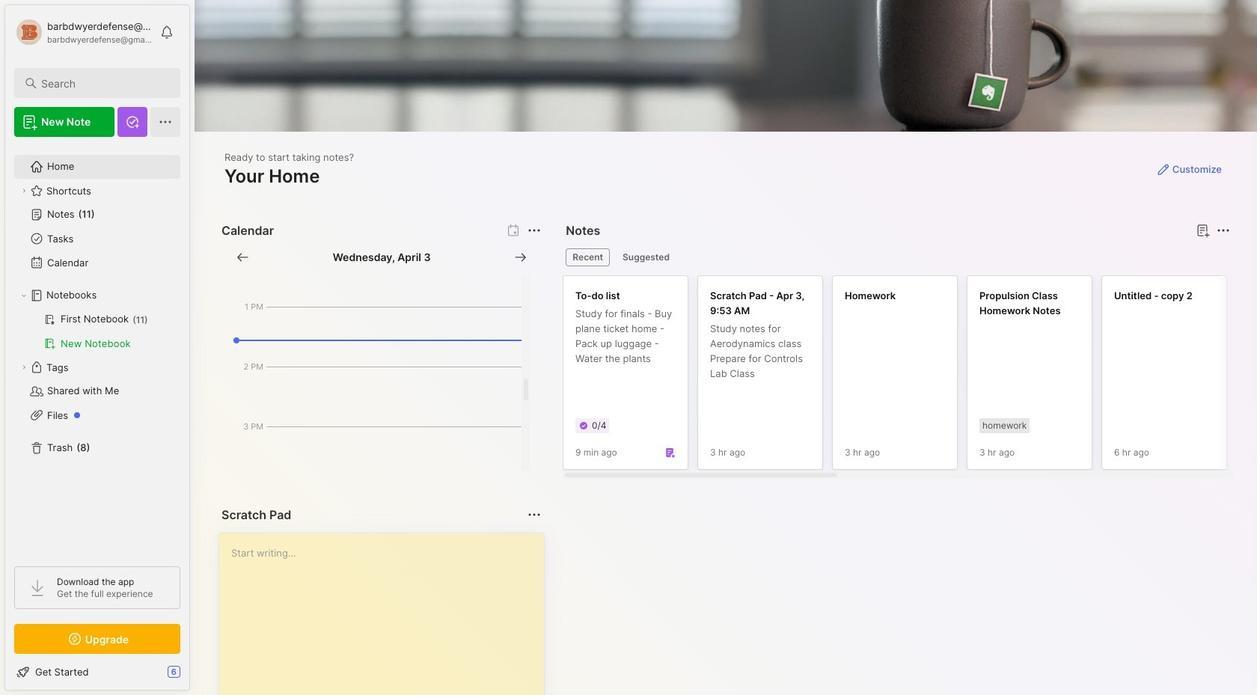 Task type: locate. For each thing, give the bounding box(es) containing it.
More actions field
[[524, 220, 545, 241], [1213, 220, 1234, 241], [524, 505, 545, 525]]

main element
[[0, 0, 195, 695]]

none search field inside main 'element'
[[41, 74, 167, 92]]

tab
[[566, 249, 610, 266], [616, 249, 677, 266]]

Start writing… text field
[[231, 534, 544, 695]]

0 vertical spatial more actions image
[[1215, 222, 1233, 240]]

tree
[[5, 146, 189, 553]]

group
[[14, 308, 180, 356]]

None search field
[[41, 74, 167, 92]]

row group
[[563, 275, 1258, 479]]

Help and Learning task checklist field
[[5, 660, 189, 684]]

more actions image
[[526, 222, 544, 240]]

0 horizontal spatial tab
[[566, 249, 610, 266]]

more actions image
[[1215, 222, 1233, 240], [526, 506, 544, 524]]

expand tags image
[[19, 363, 28, 372]]

tab list
[[566, 249, 1228, 266]]

0 horizontal spatial more actions image
[[526, 506, 544, 524]]

group inside main 'element'
[[14, 308, 180, 356]]

Account field
[[14, 17, 153, 47]]

1 horizontal spatial tab
[[616, 249, 677, 266]]



Task type: describe. For each thing, give the bounding box(es) containing it.
Search text field
[[41, 76, 167, 91]]

1 tab from the left
[[566, 249, 610, 266]]

1 vertical spatial more actions image
[[526, 506, 544, 524]]

expand notebooks image
[[19, 291, 28, 300]]

2 tab from the left
[[616, 249, 677, 266]]

click to collapse image
[[189, 668, 200, 686]]

Choose date to view field
[[333, 250, 431, 265]]

tree inside main 'element'
[[5, 146, 189, 553]]

1 horizontal spatial more actions image
[[1215, 222, 1233, 240]]



Task type: vqa. For each thing, say whether or not it's contained in the screenshot.
Customize
no



